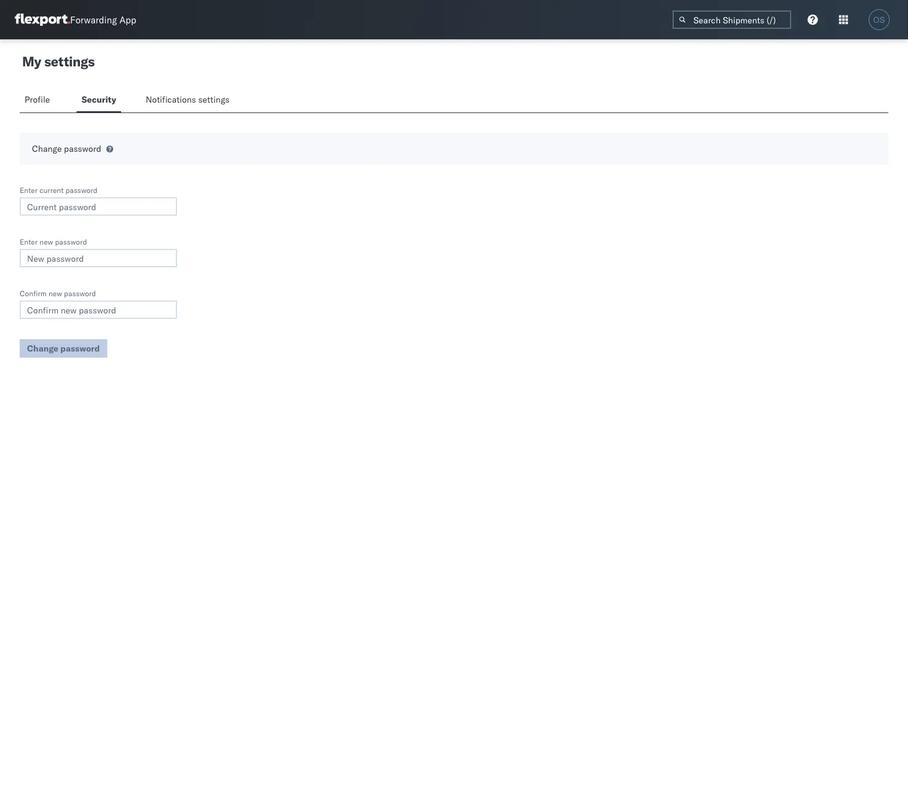 Task type: describe. For each thing, give the bounding box(es) containing it.
New password password field
[[20, 249, 177, 268]]

security
[[82, 94, 116, 105]]

password right change
[[64, 143, 101, 154]]

confirm new password
[[20, 289, 96, 298]]

forwarding
[[70, 14, 117, 26]]

forwarding app link
[[15, 14, 136, 26]]

os button
[[865, 6, 894, 34]]

new for enter
[[39, 237, 53, 246]]

enter new password
[[20, 237, 87, 246]]

password for enter current password
[[66, 185, 98, 195]]



Task type: locate. For each thing, give the bounding box(es) containing it.
1 vertical spatial enter
[[20, 237, 38, 246]]

notifications settings
[[146, 94, 230, 105]]

settings for notifications settings
[[198, 94, 230, 105]]

confirm
[[20, 289, 47, 298]]

0 vertical spatial enter
[[20, 185, 38, 195]]

1 vertical spatial settings
[[198, 94, 230, 105]]

Search Shipments (/) text field
[[673, 10, 792, 29]]

os
[[874, 15, 886, 24]]

my
[[22, 53, 41, 70]]

profile
[[25, 94, 50, 105]]

0 horizontal spatial settings
[[44, 53, 95, 70]]

password up the current password 'password field'
[[66, 185, 98, 195]]

new for confirm
[[49, 289, 62, 298]]

settings right my on the left
[[44, 53, 95, 70]]

2 enter from the top
[[20, 237, 38, 246]]

new down current
[[39, 237, 53, 246]]

current
[[39, 185, 64, 195]]

forwarding app
[[70, 14, 136, 26]]

0 vertical spatial settings
[[44, 53, 95, 70]]

settings right notifications
[[198, 94, 230, 105]]

1 vertical spatial new
[[49, 289, 62, 298]]

new
[[39, 237, 53, 246], [49, 289, 62, 298]]

settings
[[44, 53, 95, 70], [198, 94, 230, 105]]

enter for enter new password
[[20, 237, 38, 246]]

password
[[64, 143, 101, 154], [66, 185, 98, 195], [55, 237, 87, 246], [64, 289, 96, 298]]

change
[[32, 143, 62, 154]]

settings inside button
[[198, 94, 230, 105]]

1 horizontal spatial settings
[[198, 94, 230, 105]]

flexport. image
[[15, 14, 70, 26]]

password for enter new password
[[55, 237, 87, 246]]

app
[[119, 14, 136, 26]]

password up confirm new password 'password field'
[[64, 289, 96, 298]]

security button
[[77, 89, 121, 113]]

profile button
[[20, 89, 57, 113]]

1 enter from the top
[[20, 185, 38, 195]]

password for confirm new password
[[64, 289, 96, 298]]

enter
[[20, 185, 38, 195], [20, 237, 38, 246]]

my settings
[[22, 53, 95, 70]]

enter for enter current password
[[20, 185, 38, 195]]

Current password password field
[[20, 197, 177, 216]]

change password
[[32, 143, 101, 154]]

enter current password
[[20, 185, 98, 195]]

0 vertical spatial new
[[39, 237, 53, 246]]

enter up confirm
[[20, 237, 38, 246]]

new right confirm
[[49, 289, 62, 298]]

settings for my settings
[[44, 53, 95, 70]]

password up new password password field
[[55, 237, 87, 246]]

notifications settings button
[[141, 89, 240, 113]]

enter left current
[[20, 185, 38, 195]]

Confirm new password password field
[[20, 301, 177, 319]]

notifications
[[146, 94, 196, 105]]



Task type: vqa. For each thing, say whether or not it's contained in the screenshot.
Change password
yes



